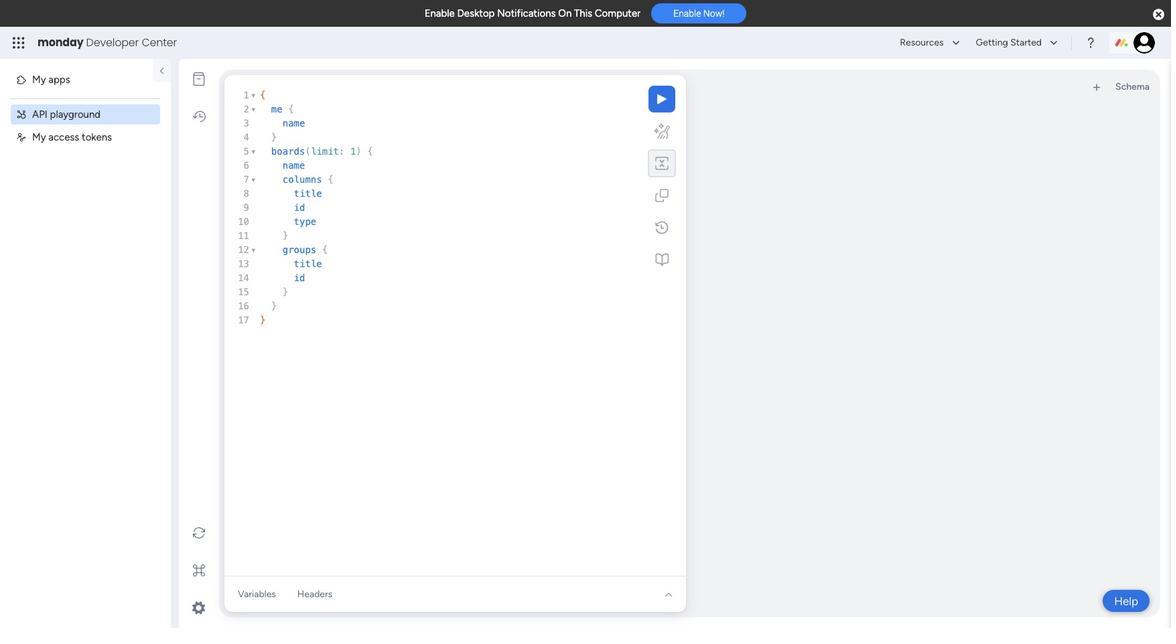 Task type: locate. For each thing, give the bounding box(es) containing it.
1 vertical spatial title
[[294, 259, 322, 269]]

name down the boards
[[283, 160, 305, 171]]

name down the me
[[283, 118, 305, 129]]

api playground
[[32, 108, 101, 120]]

enable inside button
[[673, 8, 701, 19]]

1 for 1 )
[[350, 146, 356, 157]]

center
[[142, 35, 177, 50]]

1 name from the top
[[283, 118, 305, 129]]

docs icon button
[[184, 64, 214, 94]]

me
[[271, 104, 283, 115]]

my down api
[[32, 131, 46, 143]]

tokens
[[82, 131, 112, 143]]

2
[[244, 104, 249, 115]]

title for 13
[[294, 259, 322, 269]]

help
[[1114, 595, 1138, 608]]

{
[[260, 90, 266, 100], [288, 104, 294, 115], [367, 146, 373, 157], [328, 174, 333, 185], [322, 245, 328, 255]]

0 horizontal spatial enable
[[424, 7, 455, 19]]

2 my from the top
[[32, 131, 46, 143]]

{ right the me
[[288, 104, 294, 115]]

1 right :
[[350, 146, 356, 157]]

{ right groups
[[322, 245, 328, 255]]

2 title from the top
[[294, 259, 322, 269]]

query editor element
[[224, 75, 686, 599]]

1 my from the top
[[32, 74, 46, 86]]

tab panel
[[219, 75, 1171, 628]]

resources button
[[892, 32, 965, 54]]

0 horizontal spatial 1
[[244, 90, 249, 100]]

1 vertical spatial id
[[294, 273, 305, 283]]

2 name from the top
[[283, 160, 305, 171]]

enable desktop notifications on this computer
[[424, 7, 641, 19]]

started
[[1010, 37, 1042, 48]]

0 vertical spatial my
[[32, 74, 46, 86]]

headers
[[297, 589, 332, 600]]

my access tokens
[[32, 131, 112, 143]]

enable
[[424, 7, 455, 19], [673, 8, 701, 19]]

id for 9
[[294, 202, 305, 213]]

on
[[558, 7, 572, 19]]

)
[[356, 146, 362, 157]]

enable for enable desktop notifications on this computer
[[424, 7, 455, 19]]

} for 15
[[283, 287, 288, 297]]

{ for groups
[[322, 245, 328, 255]]

now!
[[703, 8, 724, 19]]

1
[[244, 90, 249, 100], [350, 146, 356, 157]]

my apps
[[32, 74, 70, 86]]

{ for me
[[288, 104, 294, 115]]

computer
[[595, 7, 641, 19]]

} up the boards
[[271, 132, 277, 143]]

id down groups
[[294, 273, 305, 283]]

my
[[32, 74, 46, 86], [32, 131, 46, 143]]

kendall parks image
[[1134, 32, 1155, 54]]

enable for enable now!
[[673, 8, 701, 19]]

schema
[[1116, 81, 1150, 92]]

16
[[238, 301, 249, 312]]

title
[[294, 188, 322, 199], [294, 259, 322, 269]]

show editor tools image
[[664, 591, 672, 599]]

help image
[[1084, 36, 1097, 50]]

} right "15" at top
[[283, 287, 288, 297]]

copy query (shift-ctrl-c) image
[[654, 188, 670, 204]]

enable left desktop
[[424, 7, 455, 19]]

0 vertical spatial name
[[283, 118, 305, 129]]

merge icon button
[[648, 150, 675, 177]]

14
[[238, 273, 249, 283]]

select active operation tab list
[[219, 79, 235, 95]]

10
[[238, 216, 249, 227]]

columns
[[283, 174, 322, 185]]

open settings dialog image
[[192, 602, 206, 615]]

variables button
[[230, 582, 284, 607]]

1 id from the top
[[294, 202, 305, 213]]

1 vertical spatial name
[[283, 160, 305, 171]]

apps
[[48, 74, 70, 86]]

1 vertical spatial 1
[[350, 146, 356, 157]]

1 horizontal spatial 1
[[350, 146, 356, 157]]

} up groups
[[283, 230, 288, 241]]

prettify query (shift-ctrl-p) image
[[654, 123, 670, 139]]

} for 11
[[283, 230, 288, 241]]

monday
[[38, 35, 83, 50]]

} right 17 on the left bottom
[[260, 315, 266, 326]]

title down groups
[[294, 259, 322, 269]]

headers button
[[289, 582, 341, 607]]

6
[[244, 160, 249, 171]]

id
[[294, 202, 305, 213], [294, 273, 305, 283]]

1 title from the top
[[294, 188, 322, 199]]

my left apps
[[32, 74, 46, 86]]

9
[[244, 202, 249, 213]]

0 vertical spatial 1
[[244, 90, 249, 100]]

{ right "columns"
[[328, 174, 333, 185]]

api
[[32, 108, 48, 120]]

my for my access tokens
[[32, 131, 46, 143]]

this
[[574, 7, 592, 19]]

1 vertical spatial my
[[32, 131, 46, 143]]

0 vertical spatial id
[[294, 202, 305, 213]]

{ for columns
[[328, 174, 333, 185]]

title down "columns"
[[294, 188, 322, 199]]

name
[[283, 118, 305, 129], [283, 160, 305, 171]]

} for 16
[[271, 301, 277, 312]]

editor commands toolbar
[[648, 86, 675, 565]]

chevron up icon button
[[656, 582, 680, 607]]

enable left now!
[[673, 8, 701, 19]]

} right 16
[[271, 301, 277, 312]]

1 horizontal spatial enable
[[673, 8, 701, 19]]

title for 8
[[294, 188, 322, 199]]

history icon button
[[184, 102, 214, 131]]

4
[[244, 132, 249, 143]]

access
[[48, 131, 79, 143]]

17
[[238, 315, 249, 326]]

5
[[244, 146, 249, 157]]

schema button
[[1116, 80, 1150, 94]]

0 vertical spatial title
[[294, 188, 322, 199]]

variables
[[238, 589, 276, 600]]

}
[[271, 132, 277, 143], [283, 230, 288, 241], [283, 287, 288, 297], [271, 301, 277, 312], [260, 315, 266, 326]]

1 up 2 on the left top
[[244, 90, 249, 100]]

2 id from the top
[[294, 273, 305, 283]]

id up 'type'
[[294, 202, 305, 213]]

name for 3
[[283, 118, 305, 129]]



Task type: describe. For each thing, give the bounding box(es) containing it.
12
[[238, 245, 249, 255]]

} for 4
[[271, 132, 277, 143]]

notifications
[[497, 7, 556, 19]]

1 )
[[350, 146, 362, 157]]

7
[[244, 174, 249, 185]]

play icon button
[[648, 86, 675, 113]]

enable now! button
[[651, 4, 747, 24]]

getting started button
[[968, 32, 1063, 54]]

keyboard shortcut icon button
[[184, 556, 214, 586]]

id for 14
[[294, 273, 305, 283]]

monday developer center
[[38, 35, 177, 50]]

15
[[238, 287, 249, 297]]

getting
[[976, 37, 1008, 48]]

dapulse close image
[[1153, 8, 1164, 21]]

8
[[244, 188, 249, 199]]

prettify icon button
[[648, 118, 675, 145]]

enable now!
[[673, 8, 724, 19]]

13
[[238, 259, 249, 269]]

open short keys dialog image
[[192, 564, 206, 577]]

add tab image
[[1091, 81, 1102, 92]]

desktop
[[457, 7, 495, 19]]

{ right )
[[367, 146, 373, 157]]

re-fetch graphql schema image
[[192, 527, 206, 540]]

copy icon button
[[648, 182, 675, 209]]

limit
[[311, 146, 339, 157]]

playground
[[50, 108, 101, 120]]

{ right 'select active operation' tab list
[[260, 90, 266, 100]]

show documentation explorer image
[[192, 72, 206, 86]]

execute query (ctrl-enter) image
[[656, 94, 667, 105]]

11
[[238, 230, 249, 241]]

name for 6
[[283, 160, 305, 171]]

:
[[339, 146, 345, 157]]

select product image
[[12, 36, 25, 50]]

type
[[294, 216, 316, 227]]

resources
[[900, 37, 944, 48]]

boards ( limit :
[[271, 146, 345, 157]]

boards
[[271, 146, 305, 157]]

help button
[[1103, 590, 1150, 612]]

1 for 1
[[244, 90, 249, 100]]

developer
[[86, 35, 139, 50]]

3
[[244, 118, 249, 129]]

reload icon button
[[184, 519, 214, 548]]

(
[[305, 146, 311, 157]]

tab panel containing variables
[[219, 75, 1171, 628]]

getting started
[[976, 37, 1042, 48]]

my for my apps
[[32, 74, 46, 86]]

show history image
[[192, 110, 206, 123]]

settings icon button
[[184, 594, 214, 623]]

plus icon button
[[1089, 79, 1105, 95]]

merge fragments into query (shift-ctrl-m) image
[[654, 155, 670, 172]]

groups
[[283, 245, 316, 255]]



Task type: vqa. For each thing, say whether or not it's contained in the screenshot.
ENABLE for Enable Desktop Notifications On This Computer
yes



